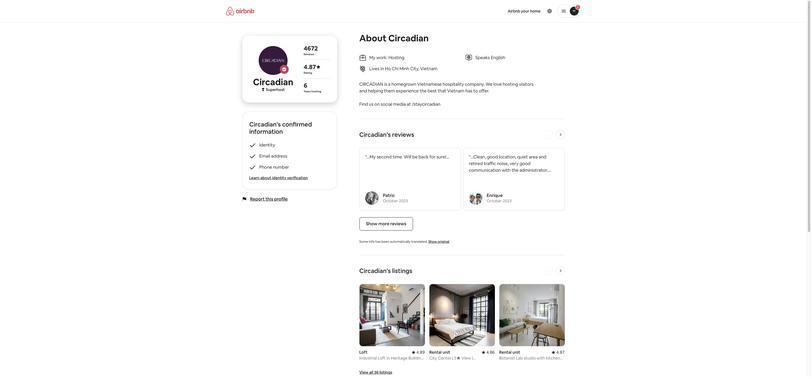 Task type: locate. For each thing, give the bounding box(es) containing it.
with inside "…clean, good location, quiet area and retired traffic noise, very good communication with the administrator.…
[[502, 167, 511, 173]]

room+kitchen
[[430, 361, 458, 366]]

2023 right 'patric'
[[399, 199, 408, 204]]

0 horizontal spatial 4.87
[[304, 63, 316, 71]]

translated.
[[412, 240, 428, 244]]

0 vertical spatial loft
[[360, 350, 368, 355]]

chi
[[392, 66, 399, 72]]

1 vertical spatial hosting
[[311, 90, 321, 93]]

1 horizontal spatial |
[[472, 356, 473, 361]]

2 | from the left
[[472, 356, 473, 361]]

6
[[304, 82, 307, 89]]

october inside patric october 2023
[[383, 199, 398, 204]]

rental up city
[[430, 350, 442, 355]]

| left 5★
[[452, 356, 454, 361]]

0 horizontal spatial 2023
[[399, 199, 408, 204]]

2023 for patric
[[399, 199, 408, 204]]

good down quiet
[[520, 161, 531, 167]]

4.87 up the kitchen
[[557, 350, 565, 355]]

1 vertical spatial 4.87
[[557, 350, 565, 355]]

2 by from the left
[[459, 361, 464, 366]]

sure!…
[[437, 154, 450, 160]]

good up traffic
[[487, 154, 498, 160]]

loft up industrial
[[360, 350, 368, 355]]

by inside rental unit city center | 5★ view | room+kitchen by circadian
[[459, 361, 464, 366]]

2 unit from the left
[[513, 350, 520, 355]]

the inside "…clean, good location, quiet area and retired traffic noise, very good communication with the administrator.…
[[512, 167, 519, 173]]

1 horizontal spatial with
[[537, 356, 545, 361]]

0 vertical spatial show
[[366, 221, 378, 227]]

1 vertical spatial good
[[520, 161, 531, 167]]

1 vertical spatial reviews
[[391, 221, 407, 227]]

circadian down "verified host" icon at the left top
[[253, 76, 293, 88]]

phone
[[259, 164, 272, 170]]

show more reviews button
[[360, 217, 413, 231]]

verification
[[287, 176, 308, 181]]

2023 inside enrique october 2023
[[503, 199, 512, 204]]

show left the original
[[429, 240, 437, 244]]

october up show more reviews
[[383, 199, 398, 204]]

reviews up "…my second time. will be back for sure!…
[[392, 131, 414, 139]]

1 vertical spatial view
[[360, 370, 369, 375]]

0 horizontal spatial |
[[452, 356, 454, 361]]

profile element
[[410, 0, 581, 22]]

| right 5★
[[472, 356, 473, 361]]

0 horizontal spatial good
[[487, 154, 498, 160]]

my
[[370, 55, 376, 61]]

minh
[[400, 66, 410, 72]]

superhost
[[266, 87, 285, 92]]

speaks
[[476, 55, 490, 61]]

circadian user profile image
[[259, 46, 288, 75], [259, 46, 288, 75]]

in left ho on the top left of page
[[381, 66, 384, 72]]

/staycircadian
[[412, 101, 441, 107]]

circadian's
[[360, 131, 391, 139], [360, 267, 391, 275]]

2 rental from the left
[[500, 350, 512, 355]]

all
[[369, 370, 374, 375]]

by left lab
[[500, 361, 504, 366]]

1 vertical spatial listings
[[380, 370, 393, 375]]

rental up 'botanist'
[[500, 350, 512, 355]]

0 horizontal spatial rental
[[430, 350, 442, 355]]

listings
[[392, 267, 413, 275], [380, 370, 393, 375]]

"…clean, good location, quiet area and retired traffic noise, very good communication with the administrator.…
[[469, 154, 551, 173]]

36
[[374, 370, 379, 375]]

kitchen
[[546, 356, 560, 361]]

with right studio on the bottom of the page
[[537, 356, 545, 361]]

0 vertical spatial circadian's
[[360, 131, 391, 139]]

learn about identity verification
[[249, 176, 308, 181]]

0 vertical spatial the
[[420, 88, 427, 94]]

1 horizontal spatial the
[[512, 167, 519, 173]]

enrique october 2023
[[487, 193, 512, 204]]

1 unit from the left
[[443, 350, 450, 355]]

october right enrique user profile image
[[487, 199, 502, 204]]

1 by from the left
[[360, 361, 364, 366]]

experience
[[396, 88, 419, 94]]

4672 reviews
[[304, 44, 318, 56]]

1 horizontal spatial 4.87
[[557, 350, 565, 355]]

0 vertical spatial view
[[462, 356, 471, 361]]

0 horizontal spatial loft
[[360, 350, 368, 355]]

patric user profile image
[[365, 192, 379, 205], [365, 192, 379, 205]]

0 vertical spatial 4.87
[[304, 63, 316, 71]]

reviews
[[392, 131, 414, 139], [391, 221, 407, 227]]

by inside rental unit botanist lab studio with kitchen by circadian
[[500, 361, 504, 366]]

1 horizontal spatial view
[[462, 356, 471, 361]]

your
[[521, 9, 530, 14]]

some
[[360, 240, 368, 244]]

center
[[438, 356, 452, 361]]

love
[[494, 81, 502, 87]]

back
[[419, 154, 429, 160]]

them
[[384, 88, 395, 94]]

identity
[[259, 142, 275, 148]]

by up view all 36 listings
[[360, 361, 364, 366]]

0 vertical spatial circadian
[[389, 32, 429, 44]]

and inside circadian is a homegrown vietnamese hospitality company. we love hosting visitors and helping them experience the best that vietnam has to offer. find us on social media at /staycircadian
[[360, 88, 367, 94]]

show original button
[[429, 240, 450, 244]]

2 horizontal spatial by
[[500, 361, 504, 366]]

4672
[[304, 44, 318, 52]]

to
[[474, 88, 478, 94]]

0 vertical spatial hosting
[[503, 81, 518, 87]]

0 vertical spatial reviews
[[392, 131, 414, 139]]

0 horizontal spatial by
[[360, 361, 364, 366]]

1 | from the left
[[452, 356, 454, 361]]

my work: hosting
[[370, 55, 405, 61]]

listings inside button
[[380, 370, 393, 375]]

0 vertical spatial has
[[466, 88, 473, 94]]

view left all
[[360, 370, 369, 375]]

0 horizontal spatial circadian
[[253, 76, 293, 88]]

2 circadian's from the top
[[360, 267, 391, 275]]

1 button
[[558, 4, 581, 18]]

1 vertical spatial loft
[[378, 356, 386, 361]]

good
[[487, 154, 498, 160], [520, 161, 531, 167]]

circadian
[[360, 81, 383, 87], [365, 361, 388, 366], [464, 361, 487, 366], [505, 361, 528, 366]]

airbnb your home link
[[505, 5, 544, 17]]

october inside enrique october 2023
[[487, 199, 502, 204]]

"…my second time. will be back for sure!…
[[365, 154, 450, 160]]

1 vertical spatial circadian's
[[360, 267, 391, 275]]

1 rental from the left
[[430, 350, 442, 355]]

rental inside rental unit botanist lab studio with kitchen by circadian
[[500, 350, 512, 355]]

unit for lab
[[513, 350, 520, 355]]

unit for center
[[443, 350, 450, 355]]

hosting
[[503, 81, 518, 87], [311, 90, 321, 93]]

0 vertical spatial with
[[502, 167, 511, 173]]

has left to
[[466, 88, 473, 94]]

circadian is a homegrown vietnamese hospitality company. we love hosting visitors and helping them experience the best that vietnam has to offer. find us on social media at /staycircadian
[[360, 81, 535, 107]]

unit inside rental unit botanist lab studio with kitchen by circadian
[[513, 350, 520, 355]]

circadian inside circadian is a homegrown vietnamese hospitality company. we love hosting visitors and helping them experience the best that vietnam has to offer. find us on social media at /staycircadian
[[360, 81, 383, 87]]

2 october from the left
[[487, 199, 502, 204]]

a
[[388, 81, 391, 87]]

1 horizontal spatial and
[[539, 154, 547, 160]]

hosting right years at top
[[311, 90, 321, 93]]

has inside circadian is a homegrown vietnamese hospitality company. we love hosting visitors and helping them experience the best that vietnam has to offer. find us on social media at /staycircadian
[[466, 88, 473, 94]]

identity
[[272, 176, 286, 181]]

unit up lab
[[513, 350, 520, 355]]

1 october from the left
[[383, 199, 398, 204]]

and left helping
[[360, 88, 367, 94]]

loft right industrial
[[378, 356, 386, 361]]

email address
[[259, 153, 287, 159]]

0 horizontal spatial view
[[360, 370, 369, 375]]

view right 5★
[[462, 356, 471, 361]]

1 vertical spatial in
[[387, 356, 390, 361]]

loft
[[360, 350, 368, 355], [378, 356, 386, 361]]

very
[[510, 161, 519, 167]]

about
[[360, 32, 387, 44]]

1 vertical spatial and
[[539, 154, 547, 160]]

reviews right more
[[391, 221, 407, 227]]

2023 right enrique
[[503, 199, 512, 204]]

rental
[[430, 350, 442, 355], [500, 350, 512, 355]]

0 vertical spatial in
[[381, 66, 384, 72]]

1 vertical spatial has
[[376, 240, 381, 244]]

1 horizontal spatial has
[[466, 88, 473, 94]]

the down very
[[512, 167, 519, 173]]

rental inside rental unit city center | 5★ view | room+kitchen by circadian
[[430, 350, 442, 355]]

number
[[273, 164, 289, 170]]

circadian
[[389, 32, 429, 44], [253, 76, 293, 88]]

the left best
[[420, 88, 427, 94]]

1 horizontal spatial hosting
[[503, 81, 518, 87]]

0 horizontal spatial with
[[502, 167, 511, 173]]

second
[[377, 154, 392, 160]]

1 vertical spatial show
[[429, 240, 437, 244]]

show
[[366, 221, 378, 227], [429, 240, 437, 244]]

with down noise,
[[502, 167, 511, 173]]

and right area
[[539, 154, 547, 160]]

1 vertical spatial circadian
[[253, 76, 293, 88]]

circadian inside rental unit botanist lab studio with kitchen by circadian
[[505, 361, 528, 366]]

0 vertical spatial and
[[360, 88, 367, 94]]

0 horizontal spatial the
[[420, 88, 427, 94]]

airbnb
[[508, 9, 521, 14]]

1 horizontal spatial unit
[[513, 350, 520, 355]]

by right center
[[459, 361, 464, 366]]

circadian up work: hosting
[[389, 32, 429, 44]]

in left heritage
[[387, 356, 390, 361]]

3 by from the left
[[500, 361, 504, 366]]

1 horizontal spatial loft
[[378, 356, 386, 361]]

circadian inside rental unit city center | 5★ view | room+kitchen by circadian
[[464, 361, 487, 366]]

enrique user profile image
[[469, 192, 483, 205]]

"…my
[[365, 154, 376, 160]]

4.89 out of 5 average rating,  290 reviews image
[[412, 350, 425, 355]]

1 vertical spatial the
[[512, 167, 519, 173]]

view inside button
[[360, 370, 369, 375]]

1 horizontal spatial october
[[487, 199, 502, 204]]

2023 inside patric october 2023
[[399, 199, 408, 204]]

4.87 up rating
[[304, 63, 316, 71]]

original
[[438, 240, 450, 244]]

0 vertical spatial listings
[[392, 267, 413, 275]]

and inside "…clean, good location, quiet area and retired traffic noise, very good communication with the administrator.…
[[539, 154, 547, 160]]

unit
[[443, 350, 450, 355], [513, 350, 520, 355]]

company.
[[465, 81, 485, 87]]

1 vertical spatial with
[[537, 356, 545, 361]]

rental unit city center | 5★ view | room+kitchen by circadian
[[430, 350, 487, 366]]

social
[[381, 101, 392, 107]]

about
[[260, 176, 271, 181]]

october
[[383, 199, 398, 204], [487, 199, 502, 204]]

0 horizontal spatial and
[[360, 88, 367, 94]]

1 horizontal spatial show
[[429, 240, 437, 244]]

1 circadian's from the top
[[360, 131, 391, 139]]

1 horizontal spatial by
[[459, 361, 464, 366]]

1 horizontal spatial rental
[[500, 350, 512, 355]]

|
[[452, 356, 454, 361], [472, 356, 473, 361]]

unit up center
[[443, 350, 450, 355]]

2 2023 from the left
[[503, 199, 512, 204]]

unit inside rental unit city center | 5★ view | room+kitchen by circadian
[[443, 350, 450, 355]]

1 horizontal spatial 2023
[[503, 199, 512, 204]]

has right info
[[376, 240, 381, 244]]

with
[[502, 167, 511, 173], [537, 356, 545, 361]]

0 horizontal spatial hosting
[[311, 90, 321, 93]]

1 horizontal spatial in
[[387, 356, 390, 361]]

hosting inside circadian is a homegrown vietnamese hospitality company. we love hosting visitors and helping them experience the best that vietnam has to offer. find us on social media at /staycircadian
[[503, 81, 518, 87]]

0 horizontal spatial show
[[366, 221, 378, 227]]

and
[[360, 88, 367, 94], [539, 154, 547, 160]]

0 horizontal spatial unit
[[443, 350, 450, 355]]

show left more
[[366, 221, 378, 227]]

speaks english
[[476, 55, 506, 61]]

location,
[[499, 154, 517, 160]]

hosting right love
[[503, 81, 518, 87]]

1 2023 from the left
[[399, 199, 408, 204]]

0 horizontal spatial october
[[383, 199, 398, 204]]



Task type: describe. For each thing, give the bounding box(es) containing it.
profile
[[274, 196, 288, 202]]

offer.
[[479, 88, 490, 94]]

automatically
[[390, 240, 411, 244]]

by inside loft industrial loft in heritage building by circadian
[[360, 361, 364, 366]]

circadian inside loft industrial loft in heritage building by circadian
[[365, 361, 388, 366]]

is
[[384, 81, 387, 87]]

2023 for enrique
[[503, 199, 512, 204]]

rental for city
[[430, 350, 442, 355]]

home
[[530, 9, 541, 14]]

area
[[529, 154, 538, 160]]

1 horizontal spatial circadian
[[389, 32, 429, 44]]

this
[[266, 196, 273, 202]]

view inside rental unit city center | 5★ view | room+kitchen by circadian
[[462, 356, 471, 361]]

email
[[259, 153, 270, 159]]

rental unit botanist lab studio with kitchen by circadian
[[500, 350, 560, 366]]

6 years hosting
[[304, 82, 321, 93]]

studio
[[524, 356, 536, 361]]

learn about identity verification button
[[249, 175, 330, 181]]

phone number
[[259, 164, 289, 170]]

0 horizontal spatial has
[[376, 240, 381, 244]]

quiet
[[518, 154, 528, 160]]

patric october 2023
[[383, 193, 408, 204]]

ho
[[385, 66, 391, 72]]

english
[[491, 55, 506, 61]]

vietnamese
[[418, 81, 442, 87]]

4.89
[[417, 350, 425, 355]]

helping
[[368, 88, 383, 94]]

building
[[409, 356, 424, 361]]

some info has been automatically translated. show original
[[360, 240, 450, 244]]

work: hosting
[[377, 55, 405, 61]]

be
[[413, 154, 418, 160]]

circadian's reviews
[[360, 131, 414, 139]]

at
[[407, 101, 411, 107]]

that
[[438, 88, 447, 94]]

circadian's for circadian's listings
[[360, 267, 391, 275]]

enrique user profile image
[[469, 192, 483, 205]]

info
[[369, 240, 375, 244]]

industrial
[[360, 356, 377, 361]]

verified host image
[[282, 67, 286, 72]]

address
[[271, 153, 287, 159]]

circadian's listings
[[360, 267, 413, 275]]

view all 36 listings
[[360, 370, 393, 375]]

find
[[360, 101, 368, 107]]

time.
[[393, 154, 403, 160]]

report this profile button
[[250, 196, 288, 202]]

botanist
[[500, 356, 515, 361]]

rental for botanist
[[500, 350, 512, 355]]

5★
[[454, 356, 461, 361]]

learn
[[249, 176, 260, 181]]

patric
[[383, 193, 395, 199]]

hospitality
[[443, 81, 464, 87]]

with inside rental unit botanist lab studio with kitchen by circadian
[[537, 356, 545, 361]]

heritage
[[391, 356, 408, 361]]

information
[[249, 128, 283, 136]]

about circadian
[[360, 32, 429, 44]]

lab
[[516, 356, 523, 361]]

more
[[379, 221, 390, 227]]

1 horizontal spatial good
[[520, 161, 531, 167]]

noise,
[[497, 161, 509, 167]]

in inside loft industrial loft in heritage building by circadian
[[387, 356, 390, 361]]

the inside circadian is a homegrown vietnamese hospitality company. we love hosting visitors and helping them experience the best that vietnam has to offer. find us on social media at /staycircadian
[[420, 88, 427, 94]]

traffic
[[484, 161, 496, 167]]

view all 36 listings button
[[360, 370, 393, 376]]

best
[[428, 88, 437, 94]]

october for enrique
[[487, 199, 502, 204]]

enrique
[[487, 193, 503, 199]]

0 horizontal spatial in
[[381, 66, 384, 72]]

years
[[304, 90, 311, 93]]

confirmed
[[282, 121, 312, 128]]

4.86
[[487, 350, 495, 355]]

reviews inside show more reviews button
[[391, 221, 407, 227]]

october for patric
[[383, 199, 398, 204]]

vietnam
[[447, 88, 465, 94]]

show inside button
[[366, 221, 378, 227]]

loft industrial loft in heritage building by circadian
[[360, 350, 424, 366]]

we
[[486, 81, 493, 87]]

reviews
[[304, 52, 314, 56]]

rating
[[304, 71, 312, 75]]

been
[[382, 240, 389, 244]]

city, vietnam
[[410, 66, 438, 72]]

city
[[430, 356, 437, 361]]

administrator.…
[[520, 167, 551, 173]]

0 vertical spatial good
[[487, 154, 498, 160]]

4.86 out of 5 average rating,  191 reviews image
[[482, 350, 495, 355]]

airbnb your home
[[508, 9, 541, 14]]

lives in ho chi minh city, vietnam
[[370, 66, 438, 72]]

lives
[[370, 66, 380, 72]]

retired
[[469, 161, 483, 167]]

show more reviews
[[366, 221, 407, 227]]

4.87 out of 5 average rating,  106 reviews image
[[552, 350, 565, 355]]

circadian's confirmed information
[[249, 121, 312, 136]]

hosting inside 6 years hosting
[[311, 90, 321, 93]]

for
[[430, 154, 436, 160]]

will
[[404, 154, 412, 160]]

report this profile
[[250, 196, 288, 202]]

circadian's for circadian's reviews
[[360, 131, 391, 139]]

media
[[393, 101, 406, 107]]

visitors
[[519, 81, 534, 87]]



Task type: vqa. For each thing, say whether or not it's contained in the screenshot.
"…My second time. Will be back for sure!… at top
yes



